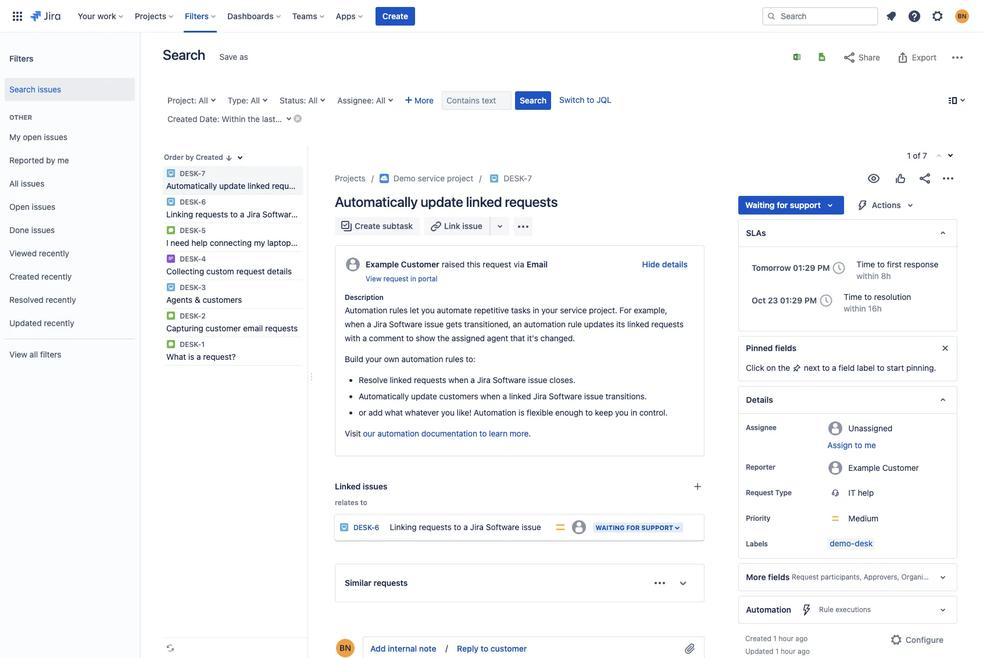 Task type: describe. For each thing, give the bounding box(es) containing it.
demo service project image
[[380, 174, 389, 183]]

watch options: you are not watching this issue, 0 people watching image
[[868, 172, 882, 186]]

linked down own
[[390, 375, 412, 385]]

oldest first
[[644, 644, 687, 654]]

build
[[345, 354, 364, 364]]

created for created recently
[[9, 271, 39, 281]]

tasks
[[511, 306, 531, 315]]

16h
[[869, 304, 882, 314]]

all
[[30, 349, 38, 359]]

&
[[195, 295, 201, 305]]

type
[[776, 489, 792, 498]]

2 vertical spatial automation
[[378, 429, 420, 439]]

1 horizontal spatial you
[[442, 408, 455, 418]]

1 vertical spatial automatically
[[335, 194, 418, 210]]

hide
[[643, 260, 661, 269]]

vote options: no one has voted for this issue yet. image
[[894, 172, 908, 186]]

share image
[[919, 172, 933, 186]]

created for created 1 hour ago updated 1 hour ago
[[746, 635, 772, 644]]

label
[[858, 363, 876, 373]]

desk- for i need help connecting my laptop to the level 3 printer
[[180, 226, 202, 235]]

0 vertical spatial desk-6
[[178, 198, 206, 207]]

automation for automation
[[746, 605, 792, 615]]

banner containing your work
[[0, 0, 984, 33]]

0 horizontal spatial support
[[642, 524, 674, 532]]

issue left closes.
[[528, 375, 548, 385]]

desk-7 link
[[504, 172, 533, 186]]

capturing customer email requests
[[166, 324, 298, 333]]

0 horizontal spatial help
[[192, 238, 208, 248]]

export
[[913, 52, 937, 62]]

add
[[369, 408, 383, 418]]

linked up my
[[248, 181, 270, 191]]

all inside the other 'group'
[[9, 178, 19, 188]]

it help image left desk-7 link
[[490, 174, 499, 183]]

search for search issues
[[9, 84, 35, 94]]

all for type: all
[[251, 95, 260, 105]]

service request image for i
[[166, 226, 176, 235]]

Search field
[[763, 7, 879, 25]]

configure
[[906, 635, 944, 645]]

0 vertical spatial update
[[219, 181, 246, 191]]

desk- for collecting custom request details
[[180, 255, 202, 264]]

1 vertical spatial pm
[[805, 296, 818, 305]]

assign to me button
[[828, 440, 946, 452]]

1 horizontal spatial search
[[163, 47, 206, 63]]

approvals
[[529, 644, 567, 654]]

0 vertical spatial customer
[[206, 324, 241, 333]]

1 vertical spatial filters
[[9, 53, 34, 63]]

oldest first button
[[637, 642, 705, 656]]

time for time to first response within 8h
[[857, 260, 876, 269]]

0 horizontal spatial 3
[[202, 283, 206, 292]]

0 horizontal spatial your
[[366, 354, 382, 364]]

this
[[467, 260, 481, 269]]

appswitcher icon image
[[10, 9, 24, 23]]

work log
[[483, 644, 517, 654]]

learn
[[489, 429, 508, 439]]

raised
[[442, 260, 465, 269]]

created date: within the last 4 weeks, 2 days
[[168, 114, 338, 124]]

1 horizontal spatial rules
[[446, 354, 464, 364]]

2 horizontal spatial you
[[616, 408, 629, 418]]

issue up level
[[298, 209, 318, 219]]

software left the priority: medium icon
[[486, 522, 520, 532]]

software inside automation rules let you automate repetitive tasks in your service project. for example, when a jira software issue gets transitioned, an automation rule updates its linked requests with a comment to show the assigned agent that it's changed.
[[389, 320, 423, 329]]

hide message image
[[939, 342, 953, 356]]

more fields
[[746, 573, 790, 582]]

1 vertical spatial ago
[[798, 648, 811, 656]]

desk- right issue type: it help image
[[354, 524, 375, 532]]

desk- for what is a request?
[[180, 340, 202, 349]]

me for assign to me
[[865, 441, 877, 450]]

desk-4
[[178, 255, 206, 264]]

i need help connecting my laptop to the level 3 printer
[[166, 238, 369, 248]]

0 vertical spatial waiting
[[746, 200, 775, 210]]

issue left the priority: medium icon
[[522, 522, 541, 532]]

newest first image
[[689, 645, 698, 654]]

projects for projects link
[[335, 173, 366, 183]]

linking inside linking requests to a jira software issue link
[[390, 522, 417, 532]]

linked
[[335, 482, 361, 492]]

2 vertical spatial update
[[411, 392, 437, 402]]

demo service project
[[394, 173, 474, 183]]

by for reported
[[46, 155, 55, 165]]

search for search button
[[520, 95, 547, 105]]

response
[[905, 260, 939, 269]]

tomorrow 01:29 pm
[[752, 263, 831, 273]]

oldest
[[644, 644, 669, 654]]

time to resolution within 16h
[[844, 292, 912, 314]]

0 horizontal spatial waiting
[[596, 524, 625, 532]]

work
[[97, 11, 116, 21]]

0 horizontal spatial linking
[[166, 209, 193, 219]]

search image
[[767, 11, 777, 21]]

my
[[9, 132, 21, 142]]

1 horizontal spatial for
[[777, 200, 789, 210]]

1 horizontal spatial desk-6
[[354, 524, 380, 532]]

recently for updated recently
[[44, 318, 74, 328]]

more for more fields
[[746, 573, 766, 582]]

updated inside the other 'group'
[[9, 318, 42, 328]]

0 vertical spatial pm
[[818, 263, 831, 273]]

0 horizontal spatial linking requests to a jira software issue
[[166, 209, 318, 219]]

whatever
[[405, 408, 439, 418]]

0 vertical spatial automatically
[[166, 181, 217, 191]]

transitions.
[[606, 392, 647, 402]]

enough
[[556, 408, 584, 418]]

1 vertical spatial automation
[[402, 354, 444, 364]]

1 vertical spatial hour
[[781, 648, 796, 656]]

unassigned
[[849, 423, 893, 433]]

its
[[617, 320, 626, 329]]

connecting
[[210, 238, 252, 248]]

desk- for automatically update linked requests
[[180, 169, 202, 178]]

created recently
[[9, 271, 72, 281]]

service request image
[[166, 340, 176, 349]]

issues for all issues
[[21, 178, 44, 188]]

demo
[[394, 173, 416, 183]]

slas element
[[739, 219, 958, 247]]

desk- for linking requests to a jira software issue
[[180, 198, 202, 207]]

1 vertical spatial update
[[421, 194, 464, 210]]

more
[[510, 429, 529, 439]]

status:
[[280, 95, 306, 105]]

resolution
[[875, 292, 912, 302]]

0 horizontal spatial details
[[267, 266, 292, 276]]

show:
[[335, 644, 358, 654]]

view for view request in portal
[[366, 275, 382, 283]]

click on the
[[746, 363, 793, 373]]

0 horizontal spatial in
[[411, 275, 417, 283]]

created 1 hour ago updated 1 hour ago
[[746, 635, 811, 656]]

you inside automation rules let you automate repetitive tasks in your service project. for example, when a jira software issue gets transitioned, an automation rule updates its linked requests with a comment to show the assigned agent that it's changed.
[[422, 306, 435, 315]]

rule executions
[[820, 606, 871, 614]]

start
[[888, 363, 905, 373]]

linked up the 'or add what whatever you like! automation is flexible enough to keep you in control.'
[[510, 392, 531, 402]]

create for create subtask
[[355, 221, 381, 231]]

details element
[[739, 386, 958, 414]]

rules inside automation rules let you automate repetitive tasks in your service project. for example, when a jira software issue gets transitioned, an automation rule updates its linked requests with a comment to show the assigned agent that it's changed.
[[390, 306, 408, 315]]

linked up link web pages and more icon
[[466, 194, 502, 210]]

0 horizontal spatial service
[[418, 173, 445, 183]]

last
[[262, 114, 276, 124]]

2 horizontal spatial request
[[483, 260, 512, 269]]

repetitive
[[474, 306, 509, 315]]

your inside automation rules let you automate repetitive tasks in your service project. for example, when a jira software issue gets transitioned, an automation rule updates its linked requests with a comment to show the assigned agent that it's changed.
[[542, 306, 558, 315]]

issue inside automation rules let you automate repetitive tasks in your service project. for example, when a jira software issue gets transitioned, an automation rule updates its linked requests with a comment to show the assigned agent that it's changed.
[[425, 320, 444, 329]]

demo-
[[831, 539, 855, 549]]

view all filters
[[9, 349, 61, 359]]

custom
[[206, 266, 234, 276]]

tomorrow
[[752, 263, 792, 273]]

desk-1
[[178, 340, 205, 349]]

me for reported by me
[[57, 155, 69, 165]]

automation inside automation rules let you automate repetitive tasks in your service project. for example, when a jira software issue gets transitioned, an automation rule updates its linked requests with a comment to show the assigned agent that it's changed.
[[524, 320, 566, 329]]

visit
[[345, 429, 361, 439]]

1 vertical spatial automatically update linked requests
[[335, 194, 558, 210]]

type: all
[[228, 95, 260, 105]]

control.
[[640, 408, 668, 418]]

level
[[317, 238, 335, 248]]

comments button
[[386, 642, 435, 656]]

my open issues link
[[5, 126, 135, 149]]

desk-5
[[178, 226, 206, 235]]

1 horizontal spatial 2
[[313, 114, 318, 124]]

export button
[[891, 48, 943, 67]]

0 vertical spatial 01:29
[[794, 263, 816, 273]]

1 horizontal spatial is
[[519, 408, 525, 418]]

first inside "time to first response within 8h"
[[888, 260, 903, 269]]

0 horizontal spatial waiting for support
[[596, 524, 674, 532]]

0 horizontal spatial 7
[[202, 169, 206, 178]]

recently for viewed recently
[[39, 248, 69, 258]]

our automation documentation to learn more link
[[363, 429, 529, 439]]

example customer raised this request via email
[[366, 260, 548, 269]]

menu bar containing all
[[363, 642, 573, 656]]

software up automatically update customers when a linked jira software issue transitions. in the bottom of the page
[[493, 375, 526, 385]]

1 horizontal spatial 6
[[375, 524, 380, 532]]

assignee:
[[338, 95, 374, 105]]

order by created link
[[163, 150, 235, 164]]

1 vertical spatial 01:29
[[781, 296, 803, 305]]

it
[[849, 488, 856, 498]]

issues for open issues
[[32, 202, 55, 212]]

1 horizontal spatial 7
[[528, 173, 533, 183]]

all for project: all
[[199, 95, 208, 105]]

1 horizontal spatial linking requests to a jira software issue
[[390, 522, 541, 532]]

to inside time to resolution within 16h
[[865, 292, 873, 302]]

remove criteria image
[[293, 114, 303, 123]]

0 vertical spatial hour
[[779, 635, 794, 644]]

search issues group
[[5, 74, 135, 105]]

0 horizontal spatial desk-7
[[178, 169, 206, 178]]

priority: medium image
[[555, 522, 567, 534]]

sidebar navigation image
[[127, 47, 152, 70]]

view request in portal
[[366, 275, 438, 283]]

settings image
[[932, 9, 946, 23]]

linked inside automation rules let you automate repetitive tasks in your service project. for example, when a jira software issue gets transitioned, an automation rule updates its linked requests with a comment to show the assigned agent that it's changed.
[[628, 320, 650, 329]]

your work button
[[74, 7, 128, 25]]

1 horizontal spatial support
[[791, 200, 822, 210]]

issues for done issues
[[31, 225, 55, 235]]

create subtask button
[[335, 217, 420, 236]]

executions
[[836, 606, 871, 614]]

0 horizontal spatial is
[[188, 352, 195, 362]]

assignee pin to top. only you can see pinned fields. image
[[780, 424, 789, 433]]

0 horizontal spatial for
[[627, 524, 640, 532]]

laptop
[[268, 238, 291, 248]]

reply
[[457, 644, 479, 654]]

notifications image
[[885, 9, 899, 23]]

0 horizontal spatial 6
[[202, 198, 206, 207]]

medium
[[849, 514, 879, 524]]

history
[[443, 644, 471, 654]]

service request image for capturing
[[166, 311, 176, 321]]

when for linked
[[449, 375, 469, 385]]

resolved recently link
[[5, 289, 135, 312]]

create for create
[[383, 11, 408, 21]]

customer inside reply to customer button
[[491, 644, 527, 654]]

priority pin to top. only you can see pinned fields. image
[[774, 514, 783, 524]]

dashboards
[[228, 11, 274, 21]]

1 horizontal spatial request
[[384, 275, 409, 283]]

all button
[[365, 642, 382, 656]]

recently for created recently
[[41, 271, 72, 281]]



Task type: vqa. For each thing, say whether or not it's contained in the screenshot.
'7' inside DESK-7 link
yes



Task type: locate. For each thing, give the bounding box(es) containing it.
filters button
[[182, 7, 221, 25]]

customer up portal
[[401, 260, 440, 269]]

recently down viewed recently link
[[41, 271, 72, 281]]

0 horizontal spatial 2
[[202, 312, 206, 321]]

1 vertical spatial waiting for support
[[596, 524, 674, 532]]

update up whatever
[[411, 392, 437, 402]]

customers up 'like!'
[[440, 392, 479, 402]]

customer
[[401, 260, 440, 269], [883, 463, 920, 473]]

desk- for agents & customers
[[180, 283, 202, 292]]

view
[[366, 275, 382, 283], [9, 349, 27, 359]]

or add what whatever you like! automation is flexible enough to keep you in control.
[[359, 408, 670, 418]]

work
[[483, 644, 503, 654]]

is down the desk-1
[[188, 352, 195, 362]]

1 vertical spatial rules
[[446, 354, 464, 364]]

time up within 16h button
[[844, 292, 863, 302]]

project.
[[589, 306, 618, 315]]

all inside button
[[369, 644, 378, 654]]

you
[[422, 306, 435, 315], [442, 408, 455, 418], [616, 408, 629, 418]]

clockicon image left within 8h button
[[831, 259, 849, 278]]

help image
[[908, 9, 922, 23]]

updates
[[585, 320, 615, 329]]

0 horizontal spatial automatically update linked requests
[[166, 181, 305, 191]]

1 vertical spatial for
[[627, 524, 640, 532]]

link issue
[[445, 221, 483, 231]]

0 horizontal spatial customer
[[401, 260, 440, 269]]

customers for &
[[203, 295, 242, 305]]

it help image
[[166, 169, 176, 178], [490, 174, 499, 183], [166, 197, 176, 207]]

in inside automation rules let you automate repetitive tasks in your service project. for example, when a jira software issue gets transitioned, an automation rule updates its linked requests with a comment to show the assigned agent that it's changed.
[[533, 306, 540, 315]]

desk- left copy link to issue icon
[[504, 173, 528, 183]]

it help image for linking requests to a jira software issue
[[166, 197, 176, 207]]

1 vertical spatial is
[[519, 408, 525, 418]]

all right assignee: at the left
[[376, 95, 386, 105]]

clockicon image left within 16h button
[[818, 292, 836, 310]]

by right order
[[186, 153, 194, 162]]

Search issues using keywords text field
[[442, 91, 512, 110]]

add internal note button
[[364, 640, 444, 659]]

waiting up slas
[[746, 200, 775, 210]]

0 vertical spatial automation
[[524, 320, 566, 329]]

created inside the other 'group'
[[9, 271, 39, 281]]

my
[[254, 238, 265, 248]]

request type
[[746, 489, 792, 498]]

within left 16h
[[844, 304, 867, 314]]

a
[[240, 209, 245, 219], [367, 320, 372, 329], [363, 333, 367, 343], [197, 352, 201, 362], [833, 363, 837, 373], [471, 375, 475, 385], [503, 392, 507, 402], [464, 522, 468, 532]]

switch to jql link
[[560, 95, 612, 105]]

demo-desk link
[[828, 539, 876, 550]]

desk-6 right issue type: it help image
[[354, 524, 380, 532]]

save
[[219, 52, 238, 62]]

1 vertical spatial linking
[[390, 522, 417, 532]]

2 down agents & customers
[[202, 312, 206, 321]]

first left newest first icon
[[671, 644, 687, 654]]

2 horizontal spatial when
[[481, 392, 501, 402]]

first up 8h
[[888, 260, 903, 269]]

save as button
[[214, 48, 254, 66]]

clockicon image
[[831, 259, 849, 278], [818, 292, 836, 310]]

4 up collecting on the top
[[202, 255, 206, 264]]

example for example customer
[[849, 463, 881, 473]]

configure link
[[883, 631, 951, 650]]

note
[[419, 644, 437, 654]]

create inside primary 'element'
[[383, 11, 408, 21]]

2 horizontal spatial in
[[631, 408, 638, 418]]

customer for example customer
[[883, 463, 920, 473]]

0 horizontal spatial search
[[9, 84, 35, 94]]

show
[[416, 333, 436, 343]]

next issue 'desk-6' ( type 'j' ) image
[[947, 151, 956, 161]]

1 horizontal spatial 4
[[278, 114, 283, 124]]

desk- up what is a request?
[[180, 340, 202, 349]]

rules left let on the top left of page
[[390, 306, 408, 315]]

time inside time to resolution within 16h
[[844, 292, 863, 302]]

0 vertical spatial clockicon image
[[831, 259, 849, 278]]

create right the apps 'popup button'
[[383, 11, 408, 21]]

add internal note
[[371, 644, 437, 654]]

desk- up capturing in the left of the page
[[180, 312, 202, 321]]

recently inside viewed recently link
[[39, 248, 69, 258]]

linking requests to a jira software issue
[[166, 209, 318, 219], [390, 522, 541, 532]]

waiting for support
[[746, 200, 822, 210], [596, 524, 674, 532]]

0 horizontal spatial first
[[671, 644, 687, 654]]

your right tasks
[[542, 306, 558, 315]]

1 vertical spatial waiting for support button
[[593, 522, 685, 534]]

order by created
[[164, 153, 223, 162]]

requests inside automation rules let you automate repetitive tasks in your service project. for example, when a jira software issue gets transitioned, an automation rule updates its linked requests with a comment to show the assigned agent that it's changed.
[[652, 320, 684, 329]]

1 vertical spatial clockicon image
[[818, 292, 836, 310]]

the
[[248, 114, 260, 124], [303, 238, 315, 248], [438, 333, 450, 343], [779, 363, 791, 373]]

6 right issue type: it help image
[[375, 524, 380, 532]]

customers right &
[[203, 295, 242, 305]]

open in microsoft excel image
[[793, 52, 802, 62]]

fields for pinned fields
[[776, 343, 797, 353]]

automation inside automation rules let you automate repetitive tasks in your service project. for example, when a jira software issue gets transitioned, an automation rule updates its linked requests with a comment to show the assigned agent that it's changed.
[[345, 306, 388, 315]]

1 vertical spatial your
[[366, 354, 382, 364]]

create up printer
[[355, 221, 381, 231]]

1 vertical spatial help
[[859, 488, 875, 498]]

more fields element
[[739, 564, 958, 592]]

1 horizontal spatial first
[[888, 260, 903, 269]]

desk-3
[[178, 283, 206, 292]]

open in google sheets image
[[818, 52, 827, 62]]

when for update
[[481, 392, 501, 402]]

waiting
[[746, 200, 775, 210], [596, 524, 625, 532]]

projects inside dropdown button
[[135, 11, 166, 21]]

desk- down order by created
[[180, 169, 202, 178]]

done
[[9, 225, 29, 235]]

automatically update customers when a linked jira software issue transitions.
[[359, 392, 647, 402]]

issue inside button
[[463, 221, 483, 231]]

created for created date: within the last 4 weeks, 2 days
[[168, 114, 197, 124]]

1 vertical spatial 4
[[202, 255, 206, 264]]

transitioned,
[[465, 320, 511, 329]]

1 vertical spatial me
[[865, 441, 877, 450]]

view for view all filters
[[9, 349, 27, 359]]

clockicon image for oct 23 01:29 pm
[[818, 292, 836, 310]]

0 horizontal spatial view
[[9, 349, 27, 359]]

all for status: all
[[309, 95, 318, 105]]

via
[[514, 260, 525, 269]]

assigned
[[452, 333, 485, 343]]

1 vertical spatial service request image
[[166, 311, 176, 321]]

updated
[[9, 318, 42, 328], [746, 648, 774, 656]]

recently inside "created recently" link
[[41, 271, 72, 281]]

when down resolve linked requests when a jira software issue closes.
[[481, 392, 501, 402]]

1 of 7
[[908, 151, 928, 161]]

issues inside group
[[38, 84, 61, 94]]

jira image
[[30, 9, 60, 23], [30, 9, 60, 23]]

details inside button
[[663, 260, 688, 269]]

help right it
[[859, 488, 875, 498]]

1 vertical spatial more
[[746, 573, 766, 582]]

all up date:
[[199, 95, 208, 105]]

1 horizontal spatial customer
[[491, 644, 527, 654]]

0 vertical spatial automation
[[345, 306, 388, 315]]

i
[[166, 238, 169, 248]]

1 vertical spatial linking requests to a jira software issue
[[390, 522, 541, 532]]

view request in portal link
[[366, 274, 438, 284]]

example for example customer raised this request via email
[[366, 260, 399, 269]]

me inside the other 'group'
[[57, 155, 69, 165]]

1 vertical spatial view
[[9, 349, 27, 359]]

recently inside resolved recently link
[[46, 295, 76, 305]]

waiting right the priority: medium icon
[[596, 524, 625, 532]]

primary element
[[7, 0, 763, 32]]

like!
[[457, 408, 472, 418]]

copy link to issue image
[[530, 173, 539, 183]]

time up within 8h button
[[857, 260, 876, 269]]

0 vertical spatial linking requests to a jira software issue
[[166, 209, 318, 219]]

the left last
[[248, 114, 260, 124]]

created inside created 1 hour ago updated 1 hour ago
[[746, 635, 772, 644]]

1 vertical spatial service
[[560, 306, 587, 315]]

search left switch
[[520, 95, 547, 105]]

automatically up create subtask button
[[335, 194, 418, 210]]

printer
[[344, 238, 369, 248]]

filters inside dropdown button
[[185, 11, 209, 21]]

1 vertical spatial 3
[[202, 283, 206, 292]]

1 service request image from the top
[[166, 226, 176, 235]]

1 vertical spatial 2
[[202, 312, 206, 321]]

show image
[[674, 574, 693, 593]]

1 vertical spatial customers
[[440, 392, 479, 402]]

jira inside automation rules let you automate repetitive tasks in your service project. for example, when a jira software issue gets transitioned, an automation rule updates its linked requests with a comment to show the assigned agent that it's changed.
[[374, 320, 387, 329]]

first inside button
[[671, 644, 687, 654]]

example customer
[[849, 463, 920, 473]]

service request image down agents
[[166, 311, 176, 321]]

0 vertical spatial 3
[[337, 238, 342, 248]]

me inside button
[[865, 441, 877, 450]]

banner
[[0, 0, 984, 33]]

small image
[[224, 154, 234, 163]]

1 horizontal spatial more
[[746, 573, 766, 582]]

0 vertical spatial waiting for support
[[746, 200, 822, 210]]

more for more
[[415, 95, 434, 105]]

you right let on the top left of page
[[422, 306, 435, 315]]

1 horizontal spatial desk-7
[[504, 173, 533, 183]]

request down my
[[236, 266, 265, 276]]

demo service project link
[[380, 172, 474, 186]]

issue up keep
[[585, 392, 604, 402]]

5
[[202, 226, 206, 235]]

waiting for support button
[[739, 196, 845, 215], [593, 522, 685, 534]]

time inside "time to first response within 8h"
[[857, 260, 876, 269]]

field
[[839, 363, 856, 373]]

software
[[263, 209, 296, 219], [389, 320, 423, 329], [493, 375, 526, 385], [549, 392, 583, 402], [486, 522, 520, 532]]

1 horizontal spatial projects
[[335, 173, 366, 183]]

next
[[805, 363, 821, 373]]

it help image for automatically update linked requests
[[166, 169, 176, 178]]

0 vertical spatial in
[[411, 275, 417, 283]]

gets
[[446, 320, 462, 329]]

updated inside created 1 hour ago updated 1 hour ago
[[746, 648, 774, 656]]

filters up search issues
[[9, 53, 34, 63]]

customers for update
[[440, 392, 479, 402]]

automation up it's
[[524, 320, 566, 329]]

desk-7 down order by created
[[178, 169, 206, 178]]

0 horizontal spatial waiting for support button
[[593, 522, 685, 534]]

issue type: it help image
[[340, 523, 349, 532]]

service inside automation rules let you automate repetitive tasks in your service project. for example, when a jira software issue gets transitioned, an automation rule updates its linked requests with a comment to show the assigned agent that it's changed.
[[560, 306, 587, 315]]

service up rule
[[560, 306, 587, 315]]

it help image
[[166, 283, 176, 292]]

all right the show:
[[369, 644, 378, 654]]

0 vertical spatial support
[[791, 200, 822, 210]]

1 horizontal spatial create
[[383, 11, 408, 21]]

1 horizontal spatial waiting
[[746, 200, 775, 210]]

pm
[[818, 263, 831, 273], [805, 296, 818, 305]]

customer for example customer raised this request via email
[[401, 260, 440, 269]]

reported by me
[[9, 155, 69, 165]]

more inside dropdown button
[[415, 95, 434, 105]]

add app image
[[517, 220, 530, 234]]

pm right 23
[[805, 296, 818, 305]]

profile image of ben nelson image
[[336, 639, 355, 658]]

update down small icon
[[219, 181, 246, 191]]

2 vertical spatial when
[[481, 392, 501, 402]]

assign
[[828, 441, 853, 450]]

me down unassigned
[[865, 441, 877, 450]]

1 vertical spatial customer
[[883, 463, 920, 473]]

by right reported
[[46, 155, 55, 165]]

0 horizontal spatial desk-6
[[178, 198, 206, 207]]

0 vertical spatial within
[[857, 271, 880, 281]]

search button
[[516, 91, 552, 110]]

add attachment image
[[684, 642, 698, 656]]

project
[[447, 173, 474, 183]]

link an issue image
[[694, 482, 703, 492]]

0 vertical spatial automatically update linked requests
[[166, 181, 305, 191]]

1 horizontal spatial automation
[[474, 408, 517, 418]]

all issues
[[9, 178, 44, 188]]

2 vertical spatial in
[[631, 408, 638, 418]]

0 horizontal spatial by
[[46, 155, 55, 165]]

software down let on the top left of page
[[389, 320, 423, 329]]

automatically up add
[[359, 392, 409, 402]]

software up laptop
[[263, 209, 296, 219]]

all right status:
[[309, 95, 318, 105]]

link issue button
[[425, 217, 491, 236]]

desk-7 up add app icon
[[504, 173, 533, 183]]

within inside "time to first response within 8h"
[[857, 271, 880, 281]]

0 horizontal spatial updated
[[9, 318, 42, 328]]

recently
[[39, 248, 69, 258], [41, 271, 72, 281], [46, 295, 76, 305], [44, 318, 74, 328]]

0 horizontal spatial customers
[[203, 295, 242, 305]]

details right hide
[[663, 260, 688, 269]]

history button
[[440, 642, 475, 656]]

me down my open issues link
[[57, 155, 69, 165]]

desk- up &
[[180, 283, 202, 292]]

reporter pin to top. only you can see pinned fields. image
[[778, 463, 788, 473]]

0 vertical spatial create
[[383, 11, 408, 21]]

it help
[[849, 488, 875, 498]]

within 8h button
[[857, 271, 892, 282]]

7 down the "order by created" link on the top left of the page
[[202, 169, 206, 178]]

flexible
[[527, 408, 554, 418]]

all right type:
[[251, 95, 260, 105]]

recently inside the updated recently link
[[44, 318, 74, 328]]

the right on
[[779, 363, 791, 373]]

within left 8h
[[857, 271, 880, 281]]

fields down labels
[[769, 573, 790, 582]]

reporter
[[746, 463, 776, 472]]

2 horizontal spatial automation
[[746, 605, 792, 615]]

2 vertical spatial automatically
[[359, 392, 409, 402]]

more down labels
[[746, 573, 766, 582]]

our
[[363, 429, 376, 439]]

approvals button
[[525, 642, 571, 656]]

0 vertical spatial fields
[[776, 343, 797, 353]]

1 vertical spatial fields
[[769, 573, 790, 582]]

3 up agents & customers
[[202, 283, 206, 292]]

01:29 right 23
[[781, 296, 803, 305]]

is left flexible
[[519, 408, 525, 418]]

work log button
[[479, 642, 520, 656]]

example up view request in portal
[[366, 260, 399, 269]]

keep
[[595, 408, 613, 418]]

my open issues
[[9, 132, 68, 142]]

click
[[746, 363, 765, 373]]

0 vertical spatial example
[[366, 260, 399, 269]]

the inside automation rules let you automate repetitive tasks in your service project. for example, when a jira software issue gets transitioned, an automation rule updates its linked requests with a comment to show the assigned agent that it's changed.
[[438, 333, 450, 343]]

not available - this is the first issue image
[[935, 152, 944, 161]]

details
[[746, 395, 774, 405]]

automation down more fields
[[746, 605, 792, 615]]

0 vertical spatial when
[[345, 320, 365, 329]]

own
[[384, 354, 400, 364]]

reported by me link
[[5, 149, 135, 172]]

weeks,
[[285, 114, 311, 124]]

1 horizontal spatial in
[[533, 306, 540, 315]]

service request with approvals image
[[166, 254, 176, 264]]

2 service request image from the top
[[166, 311, 176, 321]]

desk-6 link
[[354, 524, 380, 532]]

priority
[[746, 514, 771, 523]]

automation element
[[739, 596, 958, 624]]

help down 5
[[192, 238, 208, 248]]

to inside "time to first response within 8h"
[[878, 260, 886, 269]]

your profile and settings image
[[956, 9, 970, 23]]

customer
[[206, 324, 241, 333], [491, 644, 527, 654]]

fields for more fields
[[769, 573, 790, 582]]

1 vertical spatial within
[[844, 304, 867, 314]]

0 vertical spatial ago
[[796, 635, 808, 644]]

search down filters dropdown button at top
[[163, 47, 206, 63]]

0 vertical spatial filters
[[185, 11, 209, 21]]

time for time to resolution within 16h
[[844, 292, 863, 302]]

linking requests to a jira software issue link
[[385, 516, 551, 539]]

reply to customer
[[457, 644, 527, 654]]

automation for automation rules let you automate repetitive tasks in your service project. for example, when a jira software issue gets transitioned, an automation rule updates its linked requests with a comment to show the assigned agent that it's changed.
[[345, 306, 388, 315]]

1 horizontal spatial help
[[859, 488, 875, 498]]

with
[[345, 333, 361, 343]]

projects for projects dropdown button
[[135, 11, 166, 21]]

to inside automation rules let you automate repetitive tasks in your service project. for example, when a jira software issue gets transitioned, an automation rule updates its linked requests with a comment to show the assigned agent that it's changed.
[[406, 333, 414, 343]]

fields up on
[[776, 343, 797, 353]]

more left search issues using keywords text field
[[415, 95, 434, 105]]

recently for resolved recently
[[46, 295, 76, 305]]

service right demo
[[418, 173, 445, 183]]

2 horizontal spatial 7
[[924, 151, 928, 161]]

issues for linked issues
[[363, 482, 388, 492]]

1 horizontal spatial 3
[[337, 238, 342, 248]]

the left level
[[303, 238, 315, 248]]

other group
[[5, 101, 135, 339]]

2
[[313, 114, 318, 124], [202, 312, 206, 321]]

open issues
[[9, 202, 55, 212]]

projects right work
[[135, 11, 166, 21]]

menu bar
[[363, 642, 573, 656]]

0 vertical spatial waiting for support button
[[739, 196, 845, 215]]

1 vertical spatial in
[[533, 306, 540, 315]]

projects left demo service project icon
[[335, 173, 366, 183]]

0 vertical spatial more
[[415, 95, 434, 105]]

1 horizontal spatial waiting for support button
[[739, 196, 845, 215]]

request left portal
[[384, 275, 409, 283]]

service request image
[[166, 226, 176, 235], [166, 311, 176, 321]]

your left own
[[366, 354, 382, 364]]

by for order
[[186, 153, 194, 162]]

details down laptop
[[267, 266, 292, 276]]

example,
[[634, 306, 668, 315]]

when down to:
[[449, 375, 469, 385]]

01:29 right tomorrow
[[794, 263, 816, 273]]

automation
[[524, 320, 566, 329], [402, 354, 444, 364], [378, 429, 420, 439]]

pm down slas 'element'
[[818, 263, 831, 273]]

/
[[444, 644, 450, 654]]

0 horizontal spatial when
[[345, 320, 365, 329]]

hide details
[[643, 260, 688, 269]]

.
[[529, 429, 531, 439]]

1 horizontal spatial customer
[[883, 463, 920, 473]]

linked
[[248, 181, 270, 191], [466, 194, 502, 210], [628, 320, 650, 329], [390, 375, 412, 385], [510, 392, 531, 402]]

7 right of
[[924, 151, 928, 161]]

automatically update linked requests up link
[[335, 194, 558, 210]]

actions
[[873, 200, 902, 210]]

linked right its
[[628, 320, 650, 329]]

time
[[857, 260, 876, 269], [844, 292, 863, 302]]

software down closes.
[[549, 392, 583, 402]]

project:
[[168, 95, 197, 105]]

search up "other"
[[9, 84, 35, 94]]

issue right link
[[463, 221, 483, 231]]

desk- for capturing customer email requests
[[180, 312, 202, 321]]

1 horizontal spatial example
[[849, 463, 881, 473]]

portal
[[419, 275, 438, 283]]

automatically down order by created
[[166, 181, 217, 191]]

search inside group
[[9, 84, 35, 94]]

0 horizontal spatial 4
[[202, 255, 206, 264]]

6 up 5
[[202, 198, 206, 207]]

agents & customers
[[166, 295, 242, 305]]

when inside automation rules let you automate repetitive tasks in your service project. for example, when a jira software issue gets transitioned, an automation rule updates its linked requests with a comment to show the assigned agent that it's changed.
[[345, 320, 365, 329]]

1 vertical spatial waiting
[[596, 524, 625, 532]]

2 horizontal spatial search
[[520, 95, 547, 105]]

example up it help
[[849, 463, 881, 473]]

within inside time to resolution within 16h
[[844, 304, 867, 314]]

relates
[[335, 499, 359, 507]]

actions image
[[942, 172, 956, 186]]

automation down description
[[345, 306, 388, 315]]

update down demo service project
[[421, 194, 464, 210]]

0 horizontal spatial create
[[355, 221, 381, 231]]

automation down show
[[402, 354, 444, 364]]

reported
[[9, 155, 44, 165]]

by inside the other 'group'
[[46, 155, 55, 165]]

all for assignee: all
[[376, 95, 386, 105]]

1 vertical spatial automation
[[474, 408, 517, 418]]

teams button
[[289, 7, 329, 25]]

clockicon image for tomorrow 01:29 pm
[[831, 259, 849, 278]]

search inside button
[[520, 95, 547, 105]]

1 vertical spatial first
[[671, 644, 687, 654]]

1 horizontal spatial me
[[865, 441, 877, 450]]

0 horizontal spatial request
[[236, 266, 265, 276]]

issues for search issues
[[38, 84, 61, 94]]

2 vertical spatial search
[[520, 95, 547, 105]]

link web pages and more image
[[493, 219, 507, 233]]



